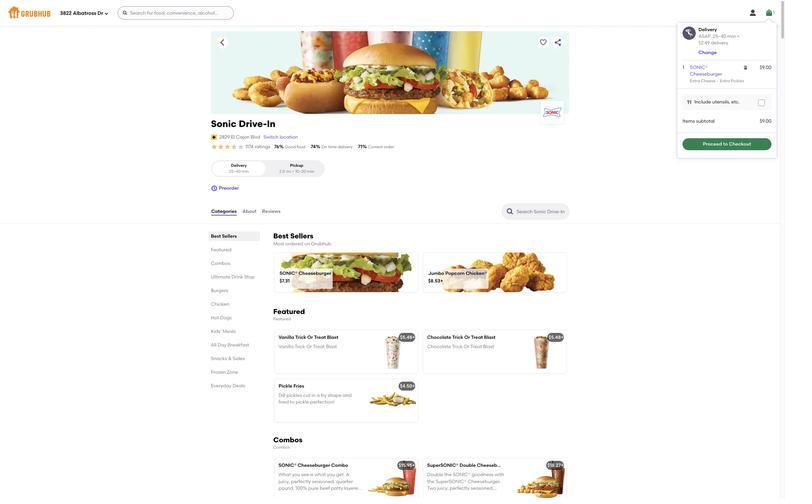 Task type: describe. For each thing, give the bounding box(es) containing it.
kids' meals tab
[[211, 328, 257, 335]]

pickles
[[731, 79, 744, 83]]

snacks & sides
[[211, 356, 245, 362]]

1 vanilla trick or treat blast from the top
[[279, 335, 339, 340]]

cut
[[303, 393, 311, 399]]

about
[[242, 209, 257, 214]]

most
[[273, 241, 284, 247]]

sonic® for sonic® cheeseburger combo
[[279, 463, 297, 469]]

kids'
[[211, 329, 222, 334]]

2 vanilla from the top
[[279, 344, 294, 350]]

burgers tab
[[211, 287, 257, 294]]

cheese
[[701, 79, 716, 83]]

2 chocolate from the top
[[427, 344, 451, 350]]

everyday
[[211, 383, 232, 389]]

combos combos
[[273, 436, 303, 450]]

$5.48 for vanilla trick or treat blast
[[400, 335, 412, 340]]

combos for combos combos
[[273, 436, 303, 444]]

combos for combos
[[211, 261, 230, 266]]

1 $9.00 from the top
[[760, 65, 772, 70]]

sonic drive-in logo image
[[541, 101, 564, 124]]

sonic® cheeseburger $7.31
[[280, 271, 331, 284]]

delivery for asap,
[[699, 27, 717, 33]]

chocolate trick or treat blast image
[[517, 330, 567, 374]]

switch location
[[264, 134, 298, 140]]

supersonic®
[[427, 463, 459, 469]]

fried
[[279, 400, 289, 405]]

• inside delivery asap, 25–40 min • $2.49 delivery
[[738, 33, 739, 39]]

day
[[218, 342, 227, 348]]

proceed to checkout
[[703, 141, 751, 147]]

svg image inside main navigation navigation
[[749, 9, 757, 17]]

hot dogs
[[211, 315, 232, 321]]

76
[[274, 144, 279, 150]]

snacks
[[211, 356, 227, 362]]

grubhub
[[311, 241, 331, 247]]

1174 ratings
[[246, 144, 270, 150]]

mi
[[286, 169, 291, 174]]

+ for pickle fries
[[412, 383, 415, 389]]

+ for chocolate trick or treat blast
[[561, 335, 564, 340]]

burgers
[[211, 288, 228, 294]]

asap,
[[699, 33, 712, 39]]

• inside pickup 2.0 mi • 10–20 min
[[292, 169, 294, 174]]

$18.27
[[548, 463, 561, 469]]

$5.48 + for chocolate trick or treat blast
[[549, 335, 564, 340]]

1 chocolate from the top
[[427, 335, 451, 340]]

$8.53
[[428, 279, 440, 284]]

sellers for best sellers most ordered on grubhub
[[290, 232, 314, 240]]

+ for supersonic® double cheeseburger combo
[[561, 463, 564, 469]]

blvd
[[251, 134, 260, 140]]

main navigation navigation
[[0, 0, 780, 26]]

fries
[[294, 383, 304, 389]]

in
[[312, 393, 316, 399]]

pickle
[[296, 400, 309, 405]]

1 chocolate trick or treat blast from the top
[[427, 335, 496, 340]]

min inside pickup 2.0 mi • 10–20 min
[[307, 169, 314, 174]]

kids' meals
[[211, 329, 236, 334]]

everyday deals tab
[[211, 383, 257, 390]]

include
[[695, 99, 711, 105]]

ultimate
[[211, 274, 231, 280]]

cheeseburger for sonic® cheeseburger $7.31
[[299, 271, 331, 276]]

pickup
[[290, 163, 304, 168]]

2 $9.00 from the top
[[760, 118, 772, 124]]

el
[[231, 134, 235, 140]]

deals
[[233, 383, 245, 389]]

on
[[322, 145, 327, 149]]

cheeseburger for sonic® cheeseburger
[[690, 71, 722, 77]]

ratings
[[255, 144, 270, 150]]

jumbo popcorn chicken® $8.53 +
[[428, 271, 487, 284]]

sonic
[[211, 118, 237, 129]]

+ for vanilla trick or treat blast
[[412, 335, 415, 340]]

correct order
[[368, 145, 394, 149]]

all day breakfast tab
[[211, 342, 257, 349]]

order
[[384, 145, 394, 149]]

$18.27 +
[[548, 463, 564, 469]]

drive-
[[239, 118, 267, 129]]

ordered
[[285, 241, 303, 247]]

1 extra from the left
[[690, 79, 700, 83]]

combos inside combos combos
[[273, 445, 290, 450]]

proceed
[[703, 141, 722, 147]]

in
[[267, 118, 276, 129]]

subscription pass image
[[211, 135, 218, 140]]

$4.50
[[400, 383, 412, 389]]

shape
[[328, 393, 342, 399]]

ultimate drink stop tab
[[211, 274, 257, 281]]

etc.
[[732, 99, 740, 105]]

good food
[[285, 145, 306, 149]]

change button
[[699, 49, 717, 56]]

change
[[699, 50, 717, 55]]

featured for featured
[[211, 247, 232, 253]]

dill
[[279, 393, 285, 399]]

delivery icon image
[[683, 27, 696, 40]]

save this restaurant image
[[540, 38, 547, 46]]

jumbo
[[428, 271, 444, 276]]

cajon
[[236, 134, 250, 140]]

supersonic® double cheeseburger combo image
[[517, 459, 567, 498]]

double
[[460, 463, 476, 469]]

$7.31
[[280, 279, 290, 284]]

0 horizontal spatial svg image
[[687, 99, 692, 105]]

hot dogs tab
[[211, 315, 257, 322]]

svg image inside preorder button
[[211, 185, 218, 192]]

hot
[[211, 315, 219, 321]]

drink
[[232, 274, 243, 280]]

on time delivery
[[322, 145, 353, 149]]

2 vanilla trick or treat blast from the top
[[279, 344, 337, 350]]

combos tab
[[211, 260, 257, 267]]

subtotal
[[696, 118, 715, 124]]

to inside button
[[723, 141, 728, 147]]

good
[[285, 145, 296, 149]]

$4.50 +
[[400, 383, 415, 389]]

+ inside jumbo popcorn chicken® $8.53 +
[[440, 279, 443, 284]]

2.0
[[279, 169, 285, 174]]

Search Sonic Drive-In search field
[[516, 209, 567, 215]]

2 combo from the left
[[511, 463, 528, 469]]

preorder
[[219, 185, 239, 191]]

categories
[[211, 209, 237, 214]]

delivery inside delivery asap, 25–40 min • $2.49 delivery
[[711, 40, 729, 46]]

frozen
[[211, 370, 226, 375]]

a
[[317, 393, 320, 399]]

pickle
[[279, 383, 292, 389]]

categories button
[[211, 200, 237, 224]]

breakfast
[[228, 342, 249, 348]]

1 inside button
[[773, 10, 775, 16]]

sellers for best sellers
[[222, 234, 237, 239]]



Task type: vqa. For each thing, say whether or not it's contained in the screenshot.


Task type: locate. For each thing, give the bounding box(es) containing it.
0 vertical spatial chocolate
[[427, 335, 451, 340]]

fry
[[321, 393, 327, 399]]

1 vertical spatial vanilla trick or treat blast
[[279, 344, 337, 350]]

0 horizontal spatial sellers
[[222, 234, 237, 239]]

sonic® inside sonic® cheeseburger
[[690, 65, 708, 70]]

utensils,
[[713, 99, 731, 105]]

include utensils, etc.
[[695, 99, 740, 105]]

25–40
[[713, 33, 727, 39], [229, 169, 241, 174]]

1 vertical spatial chocolate trick or treat blast
[[427, 344, 494, 350]]

1 horizontal spatial sellers
[[290, 232, 314, 240]]

1 vertical spatial combos
[[273, 436, 303, 444]]

1 vertical spatial delivery
[[338, 145, 353, 149]]

delivery inside delivery asap, 25–40 min • $2.49 delivery
[[699, 27, 717, 33]]

best for best sellers
[[211, 234, 221, 239]]

pickle fries image
[[368, 379, 418, 422]]

frozen zone tab
[[211, 369, 257, 376]]

1 horizontal spatial combo
[[511, 463, 528, 469]]

sonic® cheeseburger
[[690, 65, 722, 77]]

to inside dill pickles cut in a fry shape and fried to pickle perfection!
[[290, 400, 295, 405]]

sonic® for sonic® cheeseburger $7.31
[[280, 271, 298, 276]]

featured
[[211, 247, 232, 253], [273, 308, 305, 316], [273, 317, 291, 322]]

$5.48
[[400, 335, 412, 340], [549, 335, 561, 340]]

supersonic® double cheeseburger combo
[[427, 463, 528, 469]]

sonic® for sonic® cheeseburger
[[690, 65, 708, 70]]

min right 10–20
[[307, 169, 314, 174]]

1 vanilla from the top
[[279, 335, 294, 340]]

save this restaurant button
[[538, 36, 549, 48]]

2829 el cajon blvd button
[[219, 134, 261, 141]]

best inside best sellers most ordered on grubhub
[[273, 232, 289, 240]]

0 vertical spatial •
[[738, 33, 739, 39]]

svg image left 1 button
[[749, 9, 757, 17]]

0 vertical spatial svg image
[[749, 9, 757, 17]]

frozen zone
[[211, 370, 238, 375]]

1 vertical spatial chocolate
[[427, 344, 451, 350]]

pickup 2.0 mi • 10–20 min
[[279, 163, 314, 174]]

delivery for 25–40
[[231, 163, 247, 168]]

blast
[[327, 335, 339, 340], [484, 335, 496, 340], [326, 344, 337, 350], [483, 344, 494, 350]]

3822
[[60, 10, 72, 16]]

1 horizontal spatial min
[[307, 169, 314, 174]]

1 horizontal spatial to
[[723, 141, 728, 147]]

1 vertical spatial $9.00
[[760, 118, 772, 124]]

25–40 right asap,
[[713, 33, 727, 39]]

delivery up change
[[711, 40, 729, 46]]

$15.95 +
[[399, 463, 415, 469]]

chicken tab
[[211, 301, 257, 308]]

+
[[440, 279, 443, 284], [412, 335, 415, 340], [561, 335, 564, 340], [412, 383, 415, 389], [412, 463, 415, 469], [561, 463, 564, 469]]

chicken
[[211, 302, 229, 307]]

option group containing delivery 25–40 min
[[211, 160, 325, 177]]

min inside "delivery 25–40 min"
[[242, 169, 249, 174]]

preorder button
[[211, 183, 239, 194]]

best inside best sellers tab
[[211, 234, 221, 239]]

delivery
[[711, 40, 729, 46], [338, 145, 353, 149]]

share icon image
[[554, 38, 562, 46]]

sonic® cheeseburger link
[[690, 65, 722, 77]]

sellers inside tab
[[222, 234, 237, 239]]

1 vertical spatial delivery
[[231, 163, 247, 168]]

time
[[328, 145, 337, 149]]

71
[[358, 144, 362, 150]]

1 vertical spatial sonic®
[[280, 271, 298, 276]]

pickle fries
[[279, 383, 304, 389]]

sellers up "on"
[[290, 232, 314, 240]]

meals
[[223, 329, 236, 334]]

sonic® up $7.31
[[280, 271, 298, 276]]

1 horizontal spatial 25–40
[[713, 33, 727, 39]]

sellers up featured tab
[[222, 234, 237, 239]]

items subtotal
[[683, 118, 715, 124]]

2 vertical spatial sonic®
[[279, 463, 297, 469]]

extra left the cheese
[[690, 79, 700, 83]]

pickles
[[287, 393, 302, 399]]

best sellers tab
[[211, 233, 257, 240]]

0 horizontal spatial combo
[[331, 463, 348, 469]]

ultimate drink stop
[[211, 274, 255, 280]]

sellers inside best sellers most ordered on grubhub
[[290, 232, 314, 240]]

•
[[738, 33, 739, 39], [292, 169, 294, 174]]

Search for food, convenience, alcohol... search field
[[118, 6, 234, 20]]

1 vertical spatial •
[[292, 169, 294, 174]]

tooltip
[[678, 19, 777, 158]]

$5.48 for chocolate trick or treat blast
[[549, 335, 561, 340]]

cheeseburger inside sonic® cheeseburger $7.31
[[299, 271, 331, 276]]

combos
[[211, 261, 230, 266], [273, 436, 303, 444], [273, 445, 290, 450]]

1 horizontal spatial best
[[273, 232, 289, 240]]

stop
[[244, 274, 255, 280]]

to down pickles
[[290, 400, 295, 405]]

$5.48 + for vanilla trick or treat blast
[[400, 335, 415, 340]]

$15.95
[[399, 463, 412, 469]]

combos inside tab
[[211, 261, 230, 266]]

featured inside tab
[[211, 247, 232, 253]]

0 horizontal spatial $5.48
[[400, 335, 412, 340]]

all
[[211, 342, 217, 348]]

best for best sellers most ordered on grubhub
[[273, 232, 289, 240]]

and
[[343, 393, 352, 399]]

• right "mi"
[[292, 169, 294, 174]]

74
[[311, 144, 316, 150]]

2 $5.48 from the left
[[549, 335, 561, 340]]

dill pickles cut in a fry shape and fried to pickle perfection!
[[279, 393, 352, 405]]

sonic drive-in
[[211, 118, 276, 129]]

cheeseburger for sonic® cheeseburger combo
[[298, 463, 330, 469]]

featured for featured featured
[[273, 308, 305, 316]]

featured inside featured featured
[[273, 317, 291, 322]]

dr
[[98, 10, 103, 16]]

0 horizontal spatial min
[[242, 169, 249, 174]]

0 vertical spatial combos
[[211, 261, 230, 266]]

sonic® cheeseburger combo image
[[368, 459, 418, 498]]

svg image
[[749, 9, 757, 17], [687, 99, 692, 105]]

2829
[[219, 134, 230, 140]]

0 vertical spatial sonic®
[[690, 65, 708, 70]]

svg image
[[765, 9, 773, 17], [122, 10, 128, 16], [104, 11, 108, 15], [743, 65, 749, 70], [211, 185, 218, 192]]

1 horizontal spatial 1
[[773, 10, 775, 16]]

1 combo from the left
[[331, 463, 348, 469]]

3822 albatross dr
[[60, 10, 103, 16]]

0 horizontal spatial extra
[[690, 79, 700, 83]]

sides
[[233, 356, 245, 362]]

sonic® down combos combos
[[279, 463, 297, 469]]

2 extra from the left
[[720, 79, 730, 83]]

cheeseburger
[[690, 71, 722, 77], [299, 271, 331, 276], [298, 463, 330, 469], [477, 463, 510, 469]]

on
[[304, 241, 310, 247]]

reviews button
[[262, 200, 281, 224]]

0 vertical spatial chocolate trick or treat blast
[[427, 335, 496, 340]]

1 vertical spatial featured
[[273, 308, 305, 316]]

sonic® up the cheese
[[690, 65, 708, 70]]

1 $5.48 from the left
[[400, 335, 412, 340]]

chocolate trick or treat blast
[[427, 335, 496, 340], [427, 344, 494, 350]]

1 vertical spatial svg image
[[687, 99, 692, 105]]

1 horizontal spatial extra
[[720, 79, 730, 83]]

extra right the '∙'
[[720, 79, 730, 83]]

1 button
[[765, 7, 775, 19]]

best sellers
[[211, 234, 237, 239]]

2 vertical spatial featured
[[273, 317, 291, 322]]

0 vertical spatial 25–40
[[713, 33, 727, 39]]

svg image inside 1 button
[[765, 9, 773, 17]]

1 horizontal spatial delivery
[[699, 27, 717, 33]]

0 horizontal spatial delivery
[[338, 145, 353, 149]]

min
[[728, 33, 736, 39], [242, 169, 249, 174], [307, 169, 314, 174]]

0 vertical spatial $9.00
[[760, 65, 772, 70]]

0 vertical spatial delivery
[[699, 27, 717, 33]]

2 $5.48 + from the left
[[549, 335, 564, 340]]

chocolate
[[427, 335, 451, 340], [427, 344, 451, 350]]

0 horizontal spatial •
[[292, 169, 294, 174]]

option group
[[211, 160, 325, 177]]

delivery inside "delivery 25–40 min"
[[231, 163, 247, 168]]

1 horizontal spatial $5.48
[[549, 335, 561, 340]]

0 vertical spatial 1
[[773, 10, 775, 16]]

0 horizontal spatial $5.48 +
[[400, 335, 415, 340]]

tooltip containing delivery
[[678, 19, 777, 158]]

1 $5.48 + from the left
[[400, 335, 415, 340]]

combo
[[331, 463, 348, 469], [511, 463, 528, 469]]

min inside delivery asap, 25–40 min • $2.49 delivery
[[728, 33, 736, 39]]

0 horizontal spatial 25–40
[[229, 169, 241, 174]]

0 vertical spatial delivery
[[711, 40, 729, 46]]

switch
[[264, 134, 279, 140]]

+ for sonic® cheeseburger combo
[[412, 463, 415, 469]]

delivery right time
[[338, 145, 353, 149]]

1 horizontal spatial $5.48 +
[[549, 335, 564, 340]]

featured featured
[[273, 308, 305, 322]]

to right proceed
[[723, 141, 728, 147]]

0 vertical spatial vanilla
[[279, 335, 294, 340]]

2829 el cajon blvd
[[219, 134, 260, 140]]

0 horizontal spatial to
[[290, 400, 295, 405]]

dogs
[[220, 315, 232, 321]]

vanilla trick or treat blast image
[[368, 330, 418, 374]]

or
[[307, 335, 313, 340], [465, 335, 470, 340], [306, 344, 312, 350], [464, 344, 469, 350]]

proceed to checkout button
[[683, 138, 772, 150]]

1 vertical spatial 25–40
[[229, 169, 241, 174]]

delivery up asap,
[[699, 27, 717, 33]]

1 vertical spatial vanilla
[[279, 344, 294, 350]]

2 horizontal spatial min
[[728, 33, 736, 39]]

1 horizontal spatial delivery
[[711, 40, 729, 46]]

about button
[[242, 200, 257, 224]]

1 vertical spatial to
[[290, 400, 295, 405]]

snacks & sides tab
[[211, 355, 257, 362]]

25–40 inside "delivery 25–40 min"
[[229, 169, 241, 174]]

• right asap,
[[738, 33, 739, 39]]

featured tab
[[211, 247, 257, 254]]

min down 1174
[[242, 169, 249, 174]]

25–40 inside delivery asap, 25–40 min • $2.49 delivery
[[713, 33, 727, 39]]

1 horizontal spatial •
[[738, 33, 739, 39]]

min right asap,
[[728, 33, 736, 39]]

everyday deals
[[211, 383, 245, 389]]

0 vertical spatial featured
[[211, 247, 232, 253]]

25–40 up preorder
[[229, 169, 241, 174]]

svg image left include at top
[[687, 99, 692, 105]]

food
[[297, 145, 306, 149]]

reviews
[[262, 209, 281, 214]]

0 horizontal spatial best
[[211, 234, 221, 239]]

best up 'most'
[[273, 232, 289, 240]]

caret left icon image
[[218, 38, 226, 46]]

best up featured tab
[[211, 234, 221, 239]]

search icon image
[[506, 208, 514, 216]]

delivery asap, 25–40 min • $2.49 delivery
[[699, 27, 739, 46]]

0 vertical spatial to
[[723, 141, 728, 147]]

0 horizontal spatial 1
[[683, 65, 685, 70]]

switch location button
[[263, 134, 298, 141]]

star icon image
[[211, 144, 218, 150], [218, 144, 224, 150], [224, 144, 231, 150], [231, 144, 238, 150], [231, 144, 238, 150], [238, 144, 244, 150]]

1 horizontal spatial svg image
[[749, 9, 757, 17]]

best sellers most ordered on grubhub
[[273, 232, 331, 247]]

sonic® inside sonic® cheeseburger $7.31
[[280, 271, 298, 276]]

0 horizontal spatial delivery
[[231, 163, 247, 168]]

2 chocolate trick or treat blast from the top
[[427, 344, 494, 350]]

vanilla
[[279, 335, 294, 340], [279, 344, 294, 350]]

∙
[[717, 79, 719, 83]]

1
[[773, 10, 775, 16], [683, 65, 685, 70]]

delivery down 1174
[[231, 163, 247, 168]]

items
[[683, 118, 695, 124]]

1 vertical spatial 1
[[683, 65, 685, 70]]

10–20
[[295, 169, 306, 174]]

2 vertical spatial combos
[[273, 445, 290, 450]]

0 vertical spatial vanilla trick or treat blast
[[279, 335, 339, 340]]



